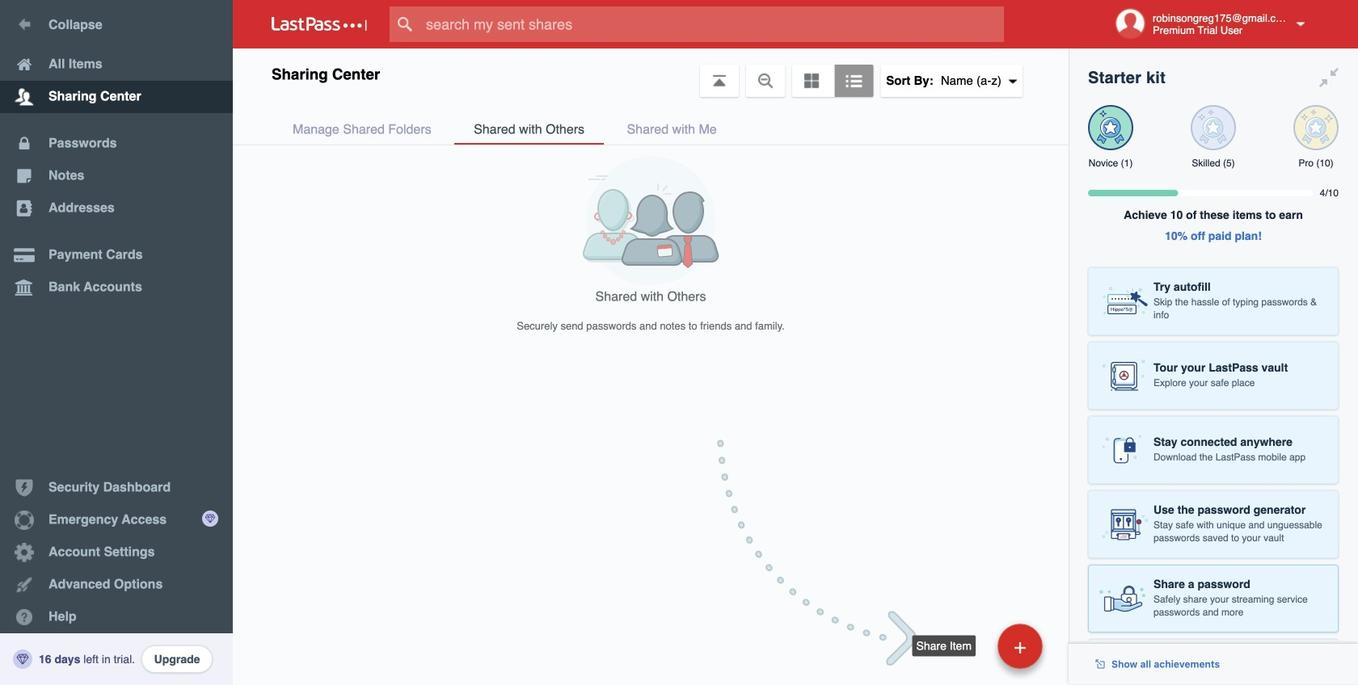Task type: vqa. For each thing, say whether or not it's contained in the screenshot.
New item image at the right bottom
no



Task type: describe. For each thing, give the bounding box(es) containing it.
lastpass image
[[272, 17, 367, 32]]

vault options navigation
[[233, 49, 1069, 97]]

main navigation navigation
[[0, 0, 233, 686]]

search my sent shares text field
[[390, 6, 1036, 42]]



Task type: locate. For each thing, give the bounding box(es) containing it.
new item navigation
[[717, 440, 1069, 686]]

Search search field
[[390, 6, 1036, 42]]



